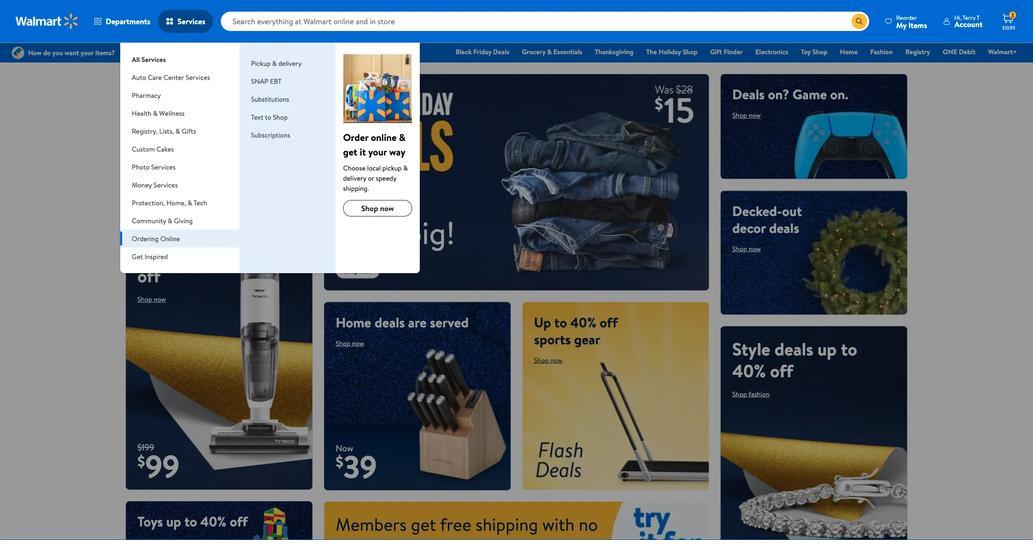 Task type: describe. For each thing, give the bounding box(es) containing it.
to inside style deals up to 40% off
[[841, 337, 858, 361]]

ordering online image
[[343, 54, 412, 123]]

essentials
[[554, 47, 583, 57]]

finder
[[724, 47, 743, 57]]

online
[[160, 234, 180, 243]]

ordering online button
[[120, 230, 240, 248]]

snap ebt
[[251, 76, 282, 86]]

auto
[[132, 73, 146, 82]]

the
[[647, 47, 657, 57]]

shop fashion link
[[733, 390, 770, 399]]

style
[[733, 337, 771, 361]]

0 horizontal spatial delivery
[[278, 58, 302, 68]]

up for style deals up to 40% off
[[818, 337, 837, 361]]

39
[[344, 445, 377, 489]]

pickup
[[383, 163, 402, 173]]

Search search field
[[221, 12, 870, 31]]

tech
[[194, 198, 207, 208]]

off inside home deals up to 30% off
[[138, 264, 161, 288]]

grocery & essentials link
[[518, 47, 587, 57]]

registry
[[906, 47, 931, 57]]

walmart image
[[16, 14, 79, 29]]

all
[[132, 55, 140, 64]]

high
[[138, 85, 166, 104]]

lists,
[[159, 126, 174, 136]]

shop now link for up to 40% off sports gear
[[534, 356, 563, 365]]

shop now for up to 40% off sports gear
[[534, 356, 563, 365]]

now for up to 40% off sports gear
[[551, 356, 563, 365]]

thanksgiving
[[595, 47, 634, 57]]

walmart+ link
[[984, 47, 1022, 57]]

substitutions link
[[251, 94, 289, 104]]

shop now link for high tech gifts, huge savings
[[138, 128, 166, 137]]

$ for 99
[[138, 451, 145, 472]]

photo services button
[[120, 158, 240, 176]]

$199 $ 99
[[138, 442, 180, 488]]

order
[[343, 130, 369, 144]]

services for money services
[[153, 180, 178, 190]]

fashion
[[749, 390, 770, 399]]

health & wellness button
[[120, 104, 240, 122]]

delivery inside order online & get it your way choose local pickup & delivery or speedy shipping.
[[343, 173, 366, 183]]

gifts,
[[199, 85, 230, 104]]

decked-
[[733, 202, 782, 220]]

40% inside 'up to 40% off sports gear'
[[571, 313, 597, 332]]

all services
[[132, 55, 166, 64]]

black friday deals
[[456, 47, 510, 57]]

deals inside black friday deals link
[[493, 47, 510, 57]]

are
[[408, 313, 427, 332]]

up to 40% off sports gear
[[534, 313, 618, 349]]

shop now link for home deals up to 30% off
[[138, 295, 166, 304]]

deals for style deals up to 40% off
[[775, 337, 814, 361]]

0 vertical spatial home
[[840, 47, 858, 57]]

protection, home, & tech
[[132, 198, 207, 208]]

all services link
[[120, 43, 240, 68]]

way
[[389, 145, 406, 159]]

toy shop link
[[797, 47, 832, 57]]

shop now for save big!
[[344, 267, 372, 276]]

giving
[[174, 216, 193, 226]]

pickup & delivery
[[251, 58, 302, 68]]

off inside 'up to 40% off sports gear'
[[600, 313, 618, 332]]

money services
[[132, 180, 178, 190]]

custom
[[132, 144, 155, 154]]

friday
[[474, 47, 492, 57]]

grocery
[[522, 47, 546, 57]]

gifts
[[182, 126, 196, 136]]

off inside style deals up to 40% off
[[770, 359, 794, 383]]

members get free shipping with no order minimum!
[[336, 513, 598, 541]]

community
[[132, 216, 166, 226]]

shop now link for home deals are served
[[336, 339, 364, 348]]

services inside dropdown button
[[186, 73, 210, 82]]

get inside members get free shipping with no order minimum!
[[411, 513, 436, 537]]

now $ 39
[[336, 443, 377, 489]]

up
[[534, 313, 551, 332]]

protection,
[[132, 198, 165, 208]]

now for deals on? game on.
[[749, 111, 761, 120]]

home link
[[836, 47, 863, 57]]

& up the way
[[399, 130, 406, 144]]

speedy
[[376, 173, 397, 183]]

deals for home deals up to 30% off
[[187, 220, 226, 245]]

on?
[[768, 85, 790, 104]]

services button
[[158, 10, 213, 33]]

get inspired
[[132, 252, 168, 261]]

choose
[[343, 163, 366, 173]]

& right health
[[153, 108, 158, 118]]

services for all services
[[141, 55, 166, 64]]

minimum!
[[381, 535, 456, 541]]

registry link
[[902, 47, 935, 57]]

shop now for home deals are served
[[336, 339, 364, 348]]

get inspired button
[[120, 248, 240, 266]]

pharmacy
[[132, 90, 161, 100]]

shop now link for deals on? game on.
[[733, 111, 761, 120]]

pickup & delivery link
[[251, 58, 302, 68]]

1 horizontal spatial up
[[166, 513, 181, 532]]

photo services
[[132, 162, 176, 172]]

text to shop link
[[251, 112, 288, 122]]

toy
[[801, 47, 811, 57]]

the holiday shop
[[647, 47, 698, 57]]

Walmart Site-Wide search field
[[221, 12, 870, 31]]

$ for 39
[[336, 452, 344, 473]]

& right pickup at the left top of the page
[[272, 58, 277, 68]]

fashion link
[[866, 47, 898, 57]]

save big!
[[336, 211, 455, 254]]



Task type: locate. For each thing, give the bounding box(es) containing it.
hi,
[[955, 13, 962, 22]]

delivery
[[278, 58, 302, 68], [343, 173, 366, 183]]

hi, terry t account
[[955, 13, 983, 30]]

subscriptions
[[251, 130, 290, 140]]

2 vertical spatial 40%
[[200, 513, 227, 532]]

big!
[[405, 211, 455, 254]]

2 vertical spatial home
[[336, 313, 371, 332]]

0 horizontal spatial deals
[[493, 47, 510, 57]]

home for 39
[[336, 313, 371, 332]]

shop now for home deals up to 30% off
[[138, 295, 166, 304]]

text to shop
[[251, 112, 288, 122]]

40% inside style deals up to 40% off
[[733, 359, 766, 383]]

savings
[[138, 102, 180, 121]]

reorder my items
[[897, 13, 928, 30]]

custom cakes
[[132, 144, 174, 154]]

registry, lists, & gifts button
[[120, 122, 240, 140]]

wellness
[[159, 108, 185, 118]]

items
[[909, 20, 928, 30]]

deals inside style deals up to 40% off
[[775, 337, 814, 361]]

$10.93
[[1003, 24, 1016, 31]]

money services button
[[120, 176, 240, 194]]

one debit link
[[939, 47, 980, 57]]

0 horizontal spatial 40%
[[200, 513, 227, 532]]

shop now link for save big!
[[336, 264, 380, 279]]

1 horizontal spatial delivery
[[343, 173, 366, 183]]

0 horizontal spatial home
[[138, 220, 183, 245]]

shop now for decked-out decor deals
[[733, 244, 761, 254]]

search icon image
[[856, 17, 864, 25]]

30%
[[181, 242, 213, 267]]

services up all services link at the top left of page
[[178, 16, 205, 27]]

off
[[138, 264, 161, 288], [600, 313, 618, 332], [770, 359, 794, 383], [230, 513, 248, 532]]

gear
[[574, 330, 601, 349]]

0 vertical spatial get
[[343, 145, 358, 159]]

pickup
[[251, 58, 271, 68]]

up for home deals up to 30% off
[[138, 242, 157, 267]]

toys
[[138, 513, 163, 532]]

was dollar $199, now dollar 99 group
[[126, 442, 180, 490]]

1 vertical spatial delivery
[[343, 173, 366, 183]]

gift finder
[[710, 47, 743, 57]]

99
[[145, 445, 180, 488]]

services up tech
[[186, 73, 210, 82]]

& inside "dropdown button"
[[188, 198, 192, 208]]

auto care center services
[[132, 73, 210, 82]]

to inside home deals up to 30% off
[[161, 242, 177, 267]]

$ inside now $ 39
[[336, 452, 344, 473]]

community & giving
[[132, 216, 193, 226]]

no
[[579, 513, 598, 537]]

$ inside $199 $ 99
[[138, 451, 145, 472]]

home inside home deals up to 30% off
[[138, 220, 183, 245]]

auto care center services button
[[120, 68, 240, 86]]

protection, home, & tech button
[[120, 194, 240, 212]]

on.
[[831, 85, 849, 104]]

cakes
[[157, 144, 174, 154]]

deals inside home deals up to 30% off
[[187, 220, 226, 245]]

deals right decor
[[769, 219, 800, 237]]

gift finder link
[[706, 47, 748, 57]]

2 horizontal spatial home
[[840, 47, 858, 57]]

services down "cakes"
[[151, 162, 176, 172]]

2 horizontal spatial 40%
[[733, 359, 766, 383]]

1 vertical spatial deals
[[733, 85, 765, 104]]

deals down tech
[[187, 220, 226, 245]]

deals inside the decked-out decor deals
[[769, 219, 800, 237]]

deals on? game on.
[[733, 85, 849, 104]]

inspired
[[145, 252, 168, 261]]

custom cakes button
[[120, 140, 240, 158]]

now for save big!
[[360, 267, 372, 276]]

delivery down choose
[[343, 173, 366, 183]]

up
[[138, 242, 157, 267], [818, 337, 837, 361], [166, 513, 181, 532]]

1 horizontal spatial $
[[336, 452, 344, 473]]

shop now link
[[733, 111, 761, 120], [138, 128, 166, 137], [343, 200, 412, 217], [733, 244, 761, 254], [336, 264, 380, 279], [138, 295, 166, 304], [336, 339, 364, 348], [534, 356, 563, 365]]

deals
[[769, 219, 800, 237], [187, 220, 226, 245], [375, 313, 405, 332], [775, 337, 814, 361]]

& left the gifts
[[176, 126, 180, 136]]

with
[[543, 513, 575, 537]]

home deals are served
[[336, 313, 469, 332]]

departments
[[106, 16, 150, 27]]

high tech gifts, huge savings
[[138, 85, 263, 121]]

order online & get it your way choose local pickup & delivery or speedy shipping.
[[343, 130, 408, 193]]

your
[[368, 145, 387, 159]]

& inside dropdown button
[[176, 126, 180, 136]]

served
[[430, 313, 469, 332]]

one
[[943, 47, 958, 57]]

0 horizontal spatial $
[[138, 451, 145, 472]]

shop now for deals on? game on.
[[733, 111, 761, 120]]

$199
[[138, 442, 154, 454]]

0 horizontal spatial get
[[343, 145, 358, 159]]

1 horizontal spatial get
[[411, 513, 436, 537]]

0 horizontal spatial up
[[138, 242, 157, 267]]

2 horizontal spatial up
[[818, 337, 837, 361]]

services for photo services
[[151, 162, 176, 172]]

services right the all
[[141, 55, 166, 64]]

health
[[132, 108, 151, 118]]

health & wellness
[[132, 108, 185, 118]]

online
[[371, 130, 397, 144]]

services up protection, home, & tech
[[153, 180, 178, 190]]

deals left are
[[375, 313, 405, 332]]

1 horizontal spatial home
[[336, 313, 371, 332]]

shop
[[683, 47, 698, 57], [813, 47, 828, 57], [733, 111, 747, 120], [273, 112, 288, 122], [138, 128, 152, 137], [361, 203, 378, 214], [733, 244, 747, 254], [344, 267, 359, 276], [138, 295, 152, 304], [336, 339, 351, 348], [534, 356, 549, 365], [733, 390, 747, 399]]

decor
[[733, 219, 766, 237]]

black friday deals link
[[452, 47, 514, 57]]

& right the pickup
[[403, 163, 408, 173]]

free
[[440, 513, 472, 537]]

care
[[148, 73, 162, 82]]

order
[[336, 535, 377, 541]]

deals
[[493, 47, 510, 57], [733, 85, 765, 104]]

0 vertical spatial up
[[138, 242, 157, 267]]

ordering
[[132, 234, 159, 243]]

delivery up ebt
[[278, 58, 302, 68]]

2 vertical spatial up
[[166, 513, 181, 532]]

sports
[[534, 330, 571, 349]]

0 vertical spatial 40%
[[571, 313, 597, 332]]

home deals up to 30% off
[[138, 220, 226, 288]]

& left giving
[[168, 216, 172, 226]]

& right grocery
[[547, 47, 552, 57]]

text
[[251, 112, 263, 122]]

& left tech
[[188, 198, 192, 208]]

up inside style deals up to 40% off
[[818, 337, 837, 361]]

&
[[547, 47, 552, 57], [272, 58, 277, 68], [153, 108, 158, 118], [176, 126, 180, 136], [399, 130, 406, 144], [403, 163, 408, 173], [188, 198, 192, 208], [168, 216, 172, 226]]

ebt
[[270, 76, 282, 86]]

home
[[840, 47, 858, 57], [138, 220, 183, 245], [336, 313, 371, 332]]

now for high tech gifts, huge savings
[[154, 128, 166, 137]]

it
[[360, 145, 366, 159]]

the holiday shop link
[[642, 47, 702, 57]]

1 vertical spatial 40%
[[733, 359, 766, 383]]

shop fashion
[[733, 390, 770, 399]]

registry,
[[132, 126, 158, 136]]

shop now inside shop now link
[[344, 267, 372, 276]]

up inside home deals up to 30% off
[[138, 242, 157, 267]]

deals left on?
[[733, 85, 765, 104]]

now for decked-out decor deals
[[749, 244, 761, 254]]

shop now link for decked-out decor deals
[[733, 244, 761, 254]]

0 vertical spatial delivery
[[278, 58, 302, 68]]

black
[[456, 47, 472, 57]]

1 horizontal spatial 40%
[[571, 313, 597, 332]]

community & giving button
[[120, 212, 240, 230]]

game
[[793, 85, 827, 104]]

now for home deals are served
[[352, 339, 364, 348]]

walmart+
[[989, 47, 1018, 57]]

decked-out decor deals
[[733, 202, 802, 237]]

now
[[336, 443, 353, 455]]

t
[[977, 13, 980, 22]]

deals right friday
[[493, 47, 510, 57]]

now dollar 39 null group
[[324, 443, 377, 491]]

tech
[[170, 85, 196, 104]]

shop now for high tech gifts, huge savings
[[138, 128, 166, 137]]

or
[[368, 173, 374, 183]]

get left free in the bottom left of the page
[[411, 513, 436, 537]]

save
[[336, 211, 398, 254]]

substitutions
[[251, 94, 289, 104]]

out
[[782, 202, 802, 220]]

3
[[1012, 11, 1015, 19]]

money
[[132, 180, 152, 190]]

1 vertical spatial get
[[411, 513, 436, 537]]

1 vertical spatial up
[[818, 337, 837, 361]]

get inside order online & get it your way choose local pickup & delivery or speedy shipping.
[[343, 145, 358, 159]]

deals right style
[[775, 337, 814, 361]]

now for home deals up to 30% off
[[154, 295, 166, 304]]

get left "it"
[[343, 145, 358, 159]]

deals for home deals are served
[[375, 313, 405, 332]]

0 vertical spatial deals
[[493, 47, 510, 57]]

home for 99
[[138, 220, 183, 245]]

to inside 'up to 40% off sports gear'
[[555, 313, 567, 332]]

1 vertical spatial home
[[138, 220, 183, 245]]

1 horizontal spatial deals
[[733, 85, 765, 104]]



Task type: vqa. For each thing, say whether or not it's contained in the screenshot.
Members
yes



